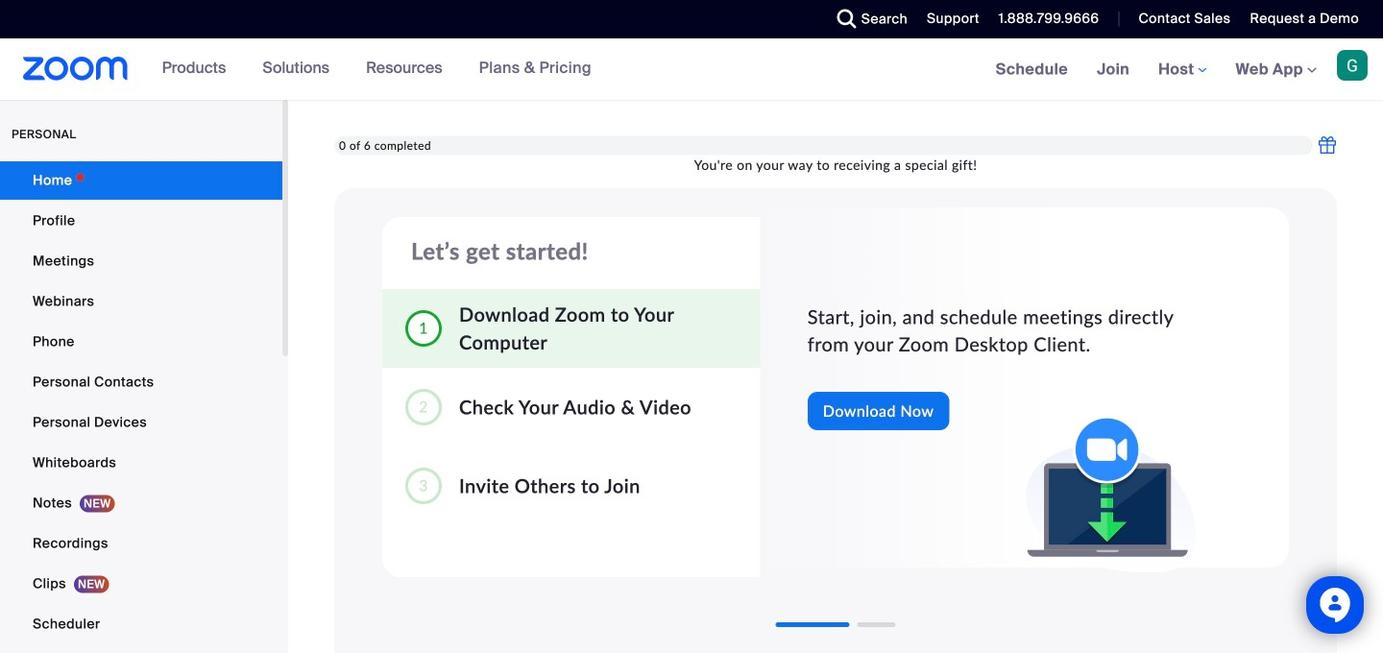 Task type: describe. For each thing, give the bounding box(es) containing it.
profile picture image
[[1337, 50, 1368, 81]]

product information navigation
[[148, 38, 606, 100]]

meetings navigation
[[981, 38, 1383, 101]]



Task type: locate. For each thing, give the bounding box(es) containing it.
personal menu menu
[[0, 161, 282, 653]]

banner
[[0, 38, 1383, 101]]

zoom logo image
[[23, 57, 128, 81]]



Task type: vqa. For each thing, say whether or not it's contained in the screenshot.
That to the bottom
no



